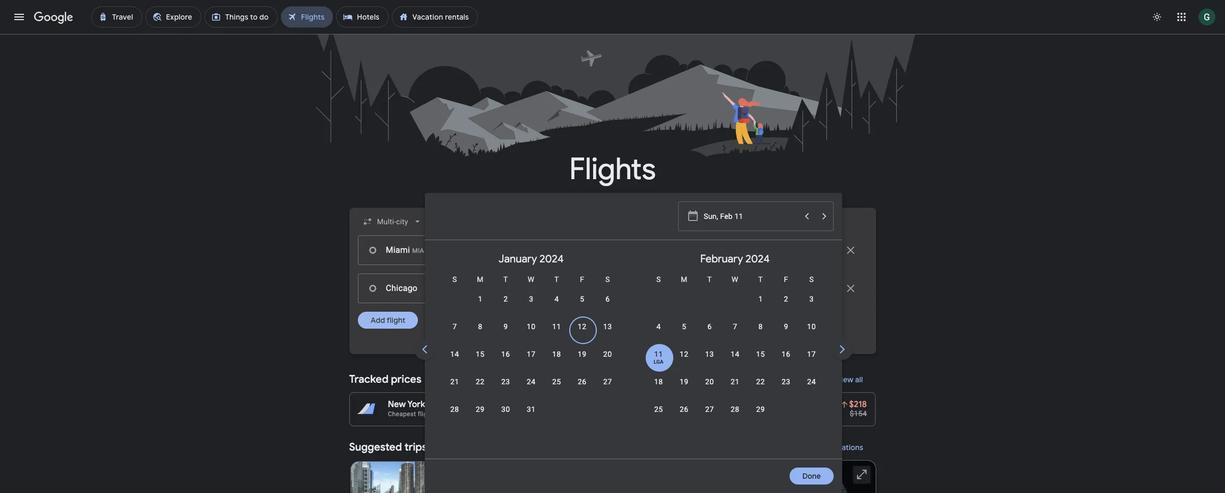 Task type: locate. For each thing, give the bounding box(es) containing it.
1 w from the left
[[528, 276, 534, 284]]

2024
[[539, 253, 564, 266], [746, 253, 770, 266]]

26
[[578, 378, 586, 387], [680, 406, 688, 414]]

30
[[501, 406, 510, 414]]

done
[[802, 472, 821, 482]]

1 horizontal spatial m
[[681, 276, 687, 284]]

thu, feb 8 element
[[758, 322, 763, 332]]

1 horizontal spatial 18
[[654, 378, 663, 387]]

one
[[439, 411, 451, 418]]

28 for "wed, feb 28" element
[[731, 406, 739, 414]]

18 down 'lga'
[[654, 378, 663, 387]]

14 left thu, feb 15 "element"
[[731, 350, 739, 359]]

1 horizontal spatial 26
[[680, 406, 688, 414]]

2 14 from the left
[[731, 350, 739, 359]]

31 button
[[518, 405, 544, 430]]

1 1 button from the left
[[467, 294, 493, 320]]

21 button up sun, jan 28 element
[[442, 377, 467, 403]]

14 for sun, jan 14 element
[[450, 350, 459, 359]]

fri, feb 9 element
[[784, 322, 788, 332]]

0 vertical spatial 26
[[578, 378, 586, 387]]

2 28 from the left
[[731, 406, 739, 414]]

3 to from the left
[[787, 400, 795, 410]]

remove flight from miami to chicago on wed, dec 20 image
[[844, 244, 857, 257]]

2024 right january
[[539, 253, 564, 266]]

0 vertical spatial 13 button
[[595, 322, 620, 347]]

21 for sun, jan 21 element
[[450, 378, 459, 387]]

19 inside january 2024 row group
[[578, 350, 586, 359]]

explore destinations
[[792, 443, 863, 453]]

wed, jan 17 element
[[527, 349, 535, 360]]

t up thu, jan 4 element
[[554, 276, 559, 284]]

to
[[427, 400, 436, 410], [591, 400, 600, 410], [787, 400, 795, 410]]

t up thu, feb 1 'element'
[[758, 276, 763, 284]]

10 button up wed, jan 17 element
[[518, 322, 544, 347]]

swap origin and destination. image
[[507, 244, 520, 257], [507, 283, 520, 295]]

5 left tue, feb 6 element
[[682, 323, 686, 331]]

flight inside the add flight button
[[386, 316, 405, 326]]

flight left the one
[[418, 411, 433, 418]]

fri, feb 2 element
[[784, 294, 788, 305]]

19 inside february 2024 row group
[[680, 378, 688, 387]]

23 button up tue, jan 30 element
[[493, 377, 518, 403]]

23 inside february 2024 row group
[[782, 378, 790, 387]]

29 button right way
[[467, 405, 493, 430]]

thu, jan 4 element
[[554, 294, 559, 305]]

2 inside row group
[[503, 295, 508, 304]]

0 vertical spatial 19
[[578, 350, 586, 359]]

1 for january 2024
[[478, 295, 482, 304]]

change appearance image
[[1144, 4, 1170, 30]]

2024 inside row group
[[746, 253, 770, 266]]

sat, feb 17 element
[[807, 349, 816, 360]]

2 3 button from the left
[[799, 294, 824, 320]]

6 button up sat, jan 13 'element'
[[595, 294, 620, 320]]

0 horizontal spatial 22 button
[[467, 377, 493, 403]]

f up fri, jan 5 element
[[580, 276, 584, 284]]

row group
[[837, 245, 1041, 455]]

18 button
[[544, 349, 569, 375], [646, 377, 671, 403]]

row
[[467, 285, 620, 320], [748, 285, 824, 320], [442, 317, 620, 347], [646, 317, 824, 347], [442, 345, 620, 375], [646, 345, 824, 375], [442, 372, 620, 403], [646, 372, 824, 403], [442, 400, 544, 430], [646, 400, 773, 430]]

2 inside row group
[[784, 295, 788, 304]]

f
[[580, 276, 584, 284], [784, 276, 788, 284]]

20 button up tue, feb 27 element
[[697, 377, 722, 403]]

218 US dollars text field
[[849, 400, 867, 410]]

1 horizontal spatial 1
[[758, 295, 763, 304]]

1 10 button from the left
[[518, 322, 544, 347]]

m for january 2024
[[477, 276, 483, 284]]

thu, jan 11 element
[[552, 322, 561, 332]]

1 2 from the left
[[503, 295, 508, 304]]

1 for february 2024
[[758, 295, 763, 304]]

13 button
[[595, 322, 620, 347], [697, 349, 722, 375]]

17 button up sat, feb 24 element
[[799, 349, 824, 375]]

1 2024 from the left
[[539, 253, 564, 266]]

1 vertical spatial 6 button
[[697, 322, 722, 347]]

25 inside january 2024 row group
[[552, 378, 561, 387]]

1 2 button from the left
[[493, 294, 518, 320]]

9 inside february 2024 row group
[[784, 323, 788, 331]]

1 button up "thu, feb 8" element
[[748, 294, 773, 320]]

1 15 from the left
[[476, 350, 484, 359]]

2 t from the left
[[554, 276, 559, 284]]

18 inside february 2024 row group
[[654, 378, 663, 387]]

1 24 button from the left
[[518, 377, 544, 403]]

2 button
[[493, 294, 518, 320], [773, 294, 799, 320]]

14 button up wed, feb 21 element
[[722, 349, 748, 375]]

0 horizontal spatial f
[[580, 276, 584, 284]]

19 button up mon, feb 26 element at the bottom right of page
[[671, 377, 697, 403]]

26 for fri, jan 26 element
[[578, 378, 586, 387]]

1 vertical spatial 25 button
[[646, 405, 671, 430]]

16 button
[[493, 349, 518, 375], [773, 349, 799, 375]]

1 swap origin and destination. image from the top
[[507, 244, 520, 257]]

1 horizontal spatial 3
[[809, 295, 814, 304]]

2 los from the left
[[648, 400, 661, 410]]

29
[[476, 406, 484, 414], [756, 406, 765, 414]]

9 right "thu, feb 8" element
[[784, 323, 788, 331]]

1 21 from the left
[[450, 378, 459, 387]]

1 14 button from the left
[[442, 349, 467, 375]]

17 button
[[518, 349, 544, 375], [799, 349, 824, 375]]

1 vertical spatial 20
[[705, 378, 714, 387]]

to for vancouver
[[787, 400, 795, 410]]

0 vertical spatial 11
[[552, 323, 561, 331]]

26 button inside february 2024 row group
[[671, 405, 697, 430]]

26 button inside january 2024 row group
[[569, 377, 595, 403]]

12 button up mon, feb 19 element
[[671, 349, 697, 375]]

3 inside january 2024 row group
[[529, 295, 533, 304]]

1 button for february 2024
[[748, 294, 773, 320]]

0 vertical spatial 26 button
[[569, 377, 595, 403]]

tue, feb 13 element
[[705, 349, 714, 360]]

wed, feb 28 element
[[731, 405, 739, 415]]

22 button up mon, jan 29 element at bottom left
[[467, 377, 493, 403]]

1 vertical spatial 11
[[654, 350, 663, 359]]

16 for "tue, jan 16" element
[[501, 350, 510, 359]]

21 button
[[442, 377, 467, 403], [722, 377, 748, 403]]

16
[[501, 350, 510, 359], [782, 350, 790, 359]]

3 button for february 2024
[[799, 294, 824, 320]]

3 button up sat, feb 10 element
[[799, 294, 824, 320]]

row containing 7
[[442, 317, 620, 347]]

1 24 from the left
[[527, 378, 535, 387]]

1 29 from the left
[[476, 406, 484, 414]]

way
[[453, 411, 464, 418]]

0 horizontal spatial 5 button
[[569, 294, 595, 320]]

22 button up thu, feb 29 element on the bottom
[[748, 377, 773, 403]]

w for february
[[732, 276, 738, 284]]

12 for fri, jan 12 element
[[578, 323, 586, 331]]

14 button up sun, jan 21 element
[[442, 349, 467, 375]]

0 vertical spatial 20
[[603, 350, 612, 359]]

23 left sat, feb 24 element
[[782, 378, 790, 387]]

2 m from the left
[[681, 276, 687, 284]]

10
[[527, 323, 535, 331], [807, 323, 816, 331]]

17 inside february 2024 row group
[[807, 350, 816, 359]]

12 left sat, jan 13 'element'
[[578, 323, 586, 331]]

9
[[503, 323, 508, 331], [784, 323, 788, 331]]

6 button up the tue, feb 13 element
[[697, 322, 722, 347]]

2 button inside row group
[[773, 294, 799, 320]]

18 for sun, feb 18 element
[[654, 378, 663, 387]]

1 1 from the left
[[478, 295, 482, 304]]

1 horizontal spatial 9
[[784, 323, 788, 331]]

26 inside january 2024 row group
[[578, 378, 586, 387]]

14 inside february 2024 row group
[[731, 350, 739, 359]]

27 button right fri, jan 26 element
[[595, 377, 620, 403]]

swap origin and destination. image left wed, jan 3 element
[[507, 283, 520, 295]]

15 left "tue, jan 16" element
[[476, 350, 484, 359]]

trips
[[404, 441, 427, 455]]

3 button
[[518, 294, 544, 320], [799, 294, 824, 320]]

flight inside tracked prices region
[[418, 411, 433, 418]]

1 horizontal spatial 23 button
[[773, 377, 799, 403]]

17 right fri, feb 16 element
[[807, 350, 816, 359]]

sat, jan 6 element
[[605, 294, 610, 305]]

thu, jan 18 element
[[552, 349, 561, 360]]

12 inside january 2024 row group
[[578, 323, 586, 331]]

6 inside february 2024 row group
[[707, 323, 712, 331]]

20 inside row group
[[705, 378, 714, 387]]

1 horizontal spatial 15
[[756, 350, 765, 359]]

8 right sun, jan 7 element
[[478, 323, 482, 331]]

1 horizontal spatial 15 button
[[748, 349, 773, 375]]

0 horizontal spatial 27 button
[[595, 377, 620, 403]]

2 24 button from the left
[[799, 377, 824, 403]]

m inside january 2024 row group
[[477, 276, 483, 284]]

1 horizontal spatial 29 button
[[748, 405, 773, 430]]

february 2024
[[700, 253, 770, 266]]

1 14 from the left
[[450, 350, 459, 359]]

grid containing january 2024
[[429, 245, 1041, 466]]

1 22 from the left
[[476, 378, 484, 387]]

4
[[554, 295, 559, 304], [656, 323, 661, 331]]

w inside february 2024 row group
[[732, 276, 738, 284]]

0 horizontal spatial 29
[[476, 406, 484, 414]]

wed, jan 31 element
[[527, 405, 535, 415]]

1 16 from the left
[[501, 350, 510, 359]]

15 inside january 2024 row group
[[476, 350, 484, 359]]

28 for sun, jan 28 element
[[450, 406, 459, 414]]

row containing 18
[[646, 372, 824, 403]]

13
[[603, 323, 612, 331], [705, 350, 714, 359]]

8 for mon, jan 8 element
[[478, 323, 482, 331]]

f up fri, feb 2 element
[[784, 276, 788, 284]]

19
[[578, 350, 586, 359], [680, 378, 688, 387]]

17 for wed, jan 17 element
[[527, 350, 535, 359]]

2024 for january 2024
[[539, 253, 564, 266]]

tracked prices region
[[349, 367, 876, 427]]

0 horizontal spatial 21 button
[[442, 377, 467, 403]]

0 horizontal spatial 28
[[450, 406, 459, 414]]

3 right fri, feb 2 element
[[809, 295, 814, 304]]

burbank
[[438, 400, 471, 410], [602, 400, 635, 410]]

3
[[529, 295, 533, 304], [809, 295, 814, 304]]

f inside january 2024 row group
[[580, 276, 584, 284]]

los down sun, feb 18 element
[[648, 400, 661, 410]]

21 inside february 2024 row group
[[731, 378, 739, 387]]

1 horizontal spatial 2
[[784, 295, 788, 304]]

1 f from the left
[[580, 276, 584, 284]]

1 horizontal spatial los
[[648, 400, 661, 410]]

1 horizontal spatial 10
[[807, 323, 816, 331]]

2024 right february
[[746, 253, 770, 266]]

9 inside january 2024 row group
[[503, 323, 508, 331]]

2 21 from the left
[[731, 378, 739, 387]]

1 horizontal spatial 12
[[680, 350, 688, 359]]

$837
[[671, 400, 690, 410]]

12 inside february 2024 row group
[[680, 350, 688, 359]]

2
[[503, 295, 508, 304], [784, 295, 788, 304]]

1 29 button from the left
[[467, 405, 493, 430]]

11
[[552, 323, 561, 331], [654, 350, 663, 359]]

11 up 'lga'
[[654, 350, 663, 359]]

m
[[477, 276, 483, 284], [681, 276, 687, 284]]

0 horizontal spatial 26 button
[[569, 377, 595, 403]]

2 24 from the left
[[807, 378, 816, 387]]

15 for mon, jan 15 element
[[476, 350, 484, 359]]

1 3 from the left
[[529, 295, 533, 304]]

1 vertical spatial 20 button
[[697, 377, 722, 403]]

4 button up the sun, feb 11, departure date. 'element'
[[646, 322, 671, 347]]

8 inside february 2024 row group
[[758, 323, 763, 331]]

29 inside february 2024 row group
[[756, 406, 765, 414]]

0 vertical spatial 25
[[552, 378, 561, 387]]

sat, feb 24 element
[[807, 377, 816, 388]]

2 button up the fri, feb 9 element
[[773, 294, 799, 320]]

tue, feb 6 element
[[707, 322, 712, 332]]

w inside january 2024 row group
[[528, 276, 534, 284]]

1 horizontal spatial 4
[[656, 323, 661, 331]]

tue, jan 9 element
[[503, 322, 508, 332]]

16 left wed, jan 17 element
[[501, 350, 510, 359]]

23
[[501, 378, 510, 387], [782, 378, 790, 387]]

3 inside february 2024 row group
[[809, 295, 814, 304]]

1 9 from the left
[[503, 323, 508, 331]]

Departure text field
[[704, 202, 798, 231], [703, 275, 797, 303]]

1 vertical spatial 4
[[656, 323, 661, 331]]

4 inside row group
[[554, 295, 559, 304]]

19 button
[[569, 349, 595, 375], [671, 377, 697, 403]]

20
[[603, 350, 612, 359], [705, 378, 714, 387]]

wed, jan 3 element
[[529, 294, 533, 305]]

2 horizontal spatial to
[[787, 400, 795, 410]]

22 button
[[467, 377, 493, 403], [748, 377, 773, 403]]

m inside february 2024 row group
[[681, 276, 687, 284]]

15 button up "mon, jan 22" element
[[467, 349, 493, 375]]

20 right mon, feb 19 element
[[705, 378, 714, 387]]

11 inside the 11 "button"
[[552, 323, 561, 331]]

0 horizontal spatial 7 button
[[442, 322, 467, 347]]

0 horizontal spatial 17
[[527, 350, 535, 359]]

Departure text field
[[703, 236, 797, 265]]

1 horizontal spatial 8 button
[[748, 322, 773, 347]]

1 10 from the left
[[527, 323, 535, 331]]

0 horizontal spatial 13
[[603, 323, 612, 331]]

1
[[478, 295, 482, 304], [758, 295, 763, 304]]

19 up 837 us dollars text field
[[680, 378, 688, 387]]

11 lga
[[654, 350, 664, 365]]

next image
[[830, 337, 855, 363]]

1 horizontal spatial w
[[732, 276, 738, 284]]

suggested trips from phoenix
[[349, 441, 495, 455]]

21 left thu, feb 22 element
[[731, 378, 739, 387]]

10 left thu, jan 11 "element"
[[527, 323, 535, 331]]

1 28 button from the left
[[442, 405, 467, 430]]

23 button
[[493, 377, 518, 403], [773, 377, 799, 403]]

1 button for january 2024
[[467, 294, 493, 320]]

tue, jan 2 element
[[503, 294, 508, 305]]

20 button up sat, jan 27 element
[[595, 349, 620, 375]]

2024 for february 2024
[[746, 253, 770, 266]]

1 22 button from the left
[[467, 377, 493, 403]]

20 button
[[595, 349, 620, 375], [697, 377, 722, 403]]

20 right the fri, jan 19 element
[[603, 350, 612, 359]]

los
[[484, 400, 497, 410], [648, 400, 661, 410]]

sun, jan 7 element
[[453, 322, 457, 332]]

1 horizontal spatial 27 button
[[697, 405, 722, 430]]

grid inside flight search field
[[429, 245, 1041, 466]]

2 8 from the left
[[758, 323, 763, 331]]

1 17 from the left
[[527, 350, 535, 359]]

29 button
[[467, 405, 493, 430], [748, 405, 773, 430]]

1 horizontal spatial 25 button
[[646, 405, 671, 430]]

1 horizontal spatial 25
[[654, 406, 663, 414]]

s up sun, feb 4 element
[[656, 276, 661, 284]]

2 or from the left
[[637, 400, 646, 410]]

2 2024 from the left
[[746, 253, 770, 266]]

explore
[[792, 443, 818, 453]]

1 28 from the left
[[450, 406, 459, 414]]

More info text field
[[502, 400, 513, 413]]

5 button
[[569, 294, 595, 320], [671, 322, 697, 347]]

2 new from the left
[[797, 400, 815, 410]]

1 horizontal spatial 7
[[733, 323, 737, 331]]

28 inside february 2024 row group
[[731, 406, 739, 414]]

27 inside february 2024 row group
[[705, 406, 714, 414]]

1 inside february 2024 row group
[[758, 295, 763, 304]]

Flight search field
[[341, 193, 1041, 494]]

2 york from the left
[[817, 400, 834, 410]]

16 left sat, feb 17 element
[[782, 350, 790, 359]]

27 button right mon, feb 26 element at the bottom right of page
[[697, 405, 722, 430]]

21 inside january 2024 row group
[[450, 378, 459, 387]]

12 button
[[569, 322, 595, 347], [671, 349, 697, 375]]

2 swap origin and destination. image from the top
[[507, 283, 520, 295]]

2 23 from the left
[[782, 378, 790, 387]]

17 button up wed, jan 24 element
[[518, 349, 544, 375]]

mon, jan 22 element
[[476, 377, 484, 388]]

new
[[388, 400, 406, 410], [797, 400, 815, 410]]

10 button up sat, feb 17 element
[[799, 322, 824, 347]]

new york to burbank or los angeles
[[388, 400, 531, 410]]

6
[[605, 295, 610, 304], [707, 323, 712, 331]]

2 17 from the left
[[807, 350, 816, 359]]

1 horizontal spatial 18 button
[[646, 377, 671, 403]]

24 inside february 2024 row group
[[807, 378, 816, 387]]

10 inside january 2024 row group
[[527, 323, 535, 331]]

lga
[[654, 360, 664, 365]]

25 button left fri, jan 26 element
[[544, 377, 569, 403]]

3 t from the left
[[707, 276, 712, 284]]

new down sat, feb 24 element
[[797, 400, 815, 410]]

angeles
[[499, 400, 531, 410], [663, 400, 695, 410]]

0 horizontal spatial 15 button
[[467, 349, 493, 375]]

fri, feb 23 element
[[782, 377, 790, 388]]

f for january 2024
[[580, 276, 584, 284]]

3 for january 2024
[[529, 295, 533, 304]]

1 horizontal spatial 24 button
[[799, 377, 824, 403]]

$154
[[850, 410, 867, 418]]

26 button
[[569, 377, 595, 403], [671, 405, 697, 430]]

2 2 from the left
[[784, 295, 788, 304]]

24
[[527, 378, 535, 387], [807, 378, 816, 387]]

17 inside january 2024 row group
[[527, 350, 535, 359]]

7 inside january 2024 row group
[[453, 323, 457, 331]]

2 1 from the left
[[758, 295, 763, 304]]

13 button up tue, feb 20 element
[[697, 349, 722, 375]]

0 vertical spatial 5 button
[[569, 294, 595, 320]]

to inside vancouver to new york jetblue
[[787, 400, 795, 410]]

1 8 button from the left
[[467, 322, 493, 347]]

0 horizontal spatial 16 button
[[493, 349, 518, 375]]

0 horizontal spatial 15
[[476, 350, 484, 359]]

2 15 from the left
[[756, 350, 765, 359]]

25 inside february 2024 row group
[[654, 406, 663, 414]]

24 right fri, feb 23 element
[[807, 378, 816, 387]]

27 right mon, feb 26 element at the bottom right of page
[[705, 406, 714, 414]]

0 vertical spatial 27
[[603, 378, 612, 387]]

2 17 button from the left
[[799, 349, 824, 375]]

4 inside row group
[[656, 323, 661, 331]]

2 right mon, jan 1 element
[[503, 295, 508, 304]]

m for february 2024
[[681, 276, 687, 284]]

0 horizontal spatial 23 button
[[493, 377, 518, 403]]

0 horizontal spatial or
[[473, 400, 482, 410]]

swap origin and destination. image for 'remove flight from miami to chicago on wed, dec 20' image
[[507, 244, 520, 257]]

2 2 button from the left
[[773, 294, 799, 320]]

t down february
[[707, 276, 712, 284]]

w up wed, jan 3 element
[[528, 276, 534, 284]]

20 inside row group
[[603, 350, 612, 359]]

6 for tue, feb 6 element
[[707, 323, 712, 331]]

5 inside january 2024 row group
[[580, 295, 584, 304]]

0 horizontal spatial 19 button
[[569, 349, 595, 375]]

new up cheapest
[[388, 400, 406, 410]]

1 horizontal spatial 21
[[731, 378, 739, 387]]

fri, jan 5 element
[[580, 294, 584, 305]]

7 button up wed, feb 14 element
[[722, 322, 748, 347]]

24 for sat, feb 24 element
[[807, 378, 816, 387]]

24 for wed, jan 24 element
[[527, 378, 535, 387]]

$857
[[673, 410, 690, 418]]

6 button
[[595, 294, 620, 320], [697, 322, 722, 347]]

row containing 28
[[442, 400, 544, 430]]

3 button for january 2024
[[518, 294, 544, 320]]

0 horizontal spatial los
[[484, 400, 497, 410]]

28 inside january 2024 row group
[[450, 406, 459, 414]]

8 button up thu, feb 15 "element"
[[748, 322, 773, 347]]

14 left mon, jan 15 element
[[450, 350, 459, 359]]

s up sat, jan 6 element
[[605, 276, 610, 284]]

from
[[429, 441, 453, 455]]

1 horizontal spatial 1 button
[[748, 294, 773, 320]]

5
[[580, 295, 584, 304], [682, 323, 686, 331]]

new inside vancouver to new york jetblue
[[797, 400, 815, 410]]

f inside row group
[[784, 276, 788, 284]]

m up mon, jan 1 element
[[477, 276, 483, 284]]

29 button right "wed, feb 28" element
[[748, 405, 773, 430]]

york
[[407, 400, 425, 410], [817, 400, 834, 410]]

0 horizontal spatial angeles
[[499, 400, 531, 410]]

mon, jan 15 element
[[476, 349, 484, 360]]

1 burbank from the left
[[438, 400, 471, 410]]

27
[[603, 378, 612, 387], [705, 406, 714, 414]]

1 vertical spatial 13
[[705, 350, 714, 359]]

25 left 837 us dollars text field
[[654, 406, 663, 414]]

21 up the 'new york to burbank or los angeles'
[[450, 378, 459, 387]]

1 8 from the left
[[478, 323, 482, 331]]

1 horizontal spatial angeles
[[663, 400, 695, 410]]

5 for 'mon, feb 5' 'element'
[[682, 323, 686, 331]]

4 for sun, feb 4 element
[[656, 323, 661, 331]]

None field
[[358, 212, 427, 232]]

2 to from the left
[[591, 400, 600, 410]]

1 horizontal spatial 26 button
[[671, 405, 697, 430]]

1 vertical spatial 12 button
[[671, 349, 697, 375]]

2 22 from the left
[[756, 378, 765, 387]]

s up sun, jan 7 element
[[452, 276, 457, 284]]

0 horizontal spatial 5
[[580, 295, 584, 304]]

24 inside january 2024 row group
[[527, 378, 535, 387]]

15 right wed, feb 14 element
[[756, 350, 765, 359]]

29 inside january 2024 row group
[[476, 406, 484, 414]]

18 button up "sun, feb 25" element at bottom
[[646, 377, 671, 403]]

vancouver to new york jetblue
[[742, 400, 834, 418]]

to right miami
[[591, 400, 600, 410]]

25 button left the $857
[[646, 405, 671, 430]]

27 inside january 2024 row group
[[603, 378, 612, 387]]

mon, feb 19 element
[[680, 377, 688, 388]]

1 horizontal spatial 13
[[705, 350, 714, 359]]

16 inside january 2024 row group
[[501, 350, 510, 359]]

22 inside february 2024 row group
[[756, 378, 765, 387]]

mon, jan 8 element
[[478, 322, 482, 332]]

0 horizontal spatial burbank
[[438, 400, 471, 410]]

1 9 button from the left
[[493, 322, 518, 347]]

18 for thu, jan 18 element
[[552, 350, 561, 359]]

10 button
[[518, 322, 544, 347], [799, 322, 824, 347]]

prices
[[391, 373, 421, 387]]

2 21 button from the left
[[722, 377, 748, 403]]

0 horizontal spatial 9 button
[[493, 322, 518, 347]]

1 horizontal spatial 29
[[756, 406, 765, 414]]

1 3 button from the left
[[518, 294, 544, 320]]

19 left sat, jan 20 element
[[578, 350, 586, 359]]

1 m from the left
[[477, 276, 483, 284]]

8 inside january 2024 row group
[[478, 323, 482, 331]]

18 button up thu, jan 25 element
[[544, 349, 569, 375]]

7 button up sun, jan 14 element
[[442, 322, 467, 347]]

0 horizontal spatial m
[[477, 276, 483, 284]]

sun, jan 28 element
[[450, 405, 459, 415]]

1 to from the left
[[427, 400, 436, 410]]

grid
[[429, 245, 1041, 466]]

mon, jan 29 element
[[476, 405, 484, 415]]

1 7 from the left
[[453, 323, 457, 331]]

2 29 button from the left
[[748, 405, 773, 430]]

16 for fri, feb 16 element
[[782, 350, 790, 359]]

sat, feb 10 element
[[807, 322, 816, 332]]

10 inside february 2024 row group
[[807, 323, 816, 331]]

2 10 from the left
[[807, 323, 816, 331]]

search button
[[584, 343, 641, 364]]

4 for thu, jan 4 element
[[554, 295, 559, 304]]

17 left thu, jan 18 element
[[527, 350, 535, 359]]

5 right thu, jan 4 element
[[580, 295, 584, 304]]

2 burbank from the left
[[602, 400, 635, 410]]

0 horizontal spatial 28 button
[[442, 405, 467, 430]]

1 horizontal spatial 2 button
[[773, 294, 799, 320]]

0 vertical spatial flight
[[386, 316, 405, 326]]

16 button up fri, feb 23 element
[[773, 349, 799, 375]]

13 button up sat, jan 20 element
[[595, 322, 620, 347]]

miami
[[565, 400, 589, 410]]

1 horizontal spatial 7 button
[[722, 322, 748, 347]]

22 inside january 2024 row group
[[476, 378, 484, 387]]

26 inside february 2024 row group
[[680, 406, 688, 414]]

january 2024 row group
[[429, 245, 633, 455]]

or down "mon, jan 22" element
[[473, 400, 482, 410]]

22
[[476, 378, 484, 387], [756, 378, 765, 387]]

sun, feb 11, departure date. element
[[654, 349, 663, 360]]

0 horizontal spatial 29 button
[[467, 405, 493, 430]]

29 right "wed, feb 28" element
[[756, 406, 765, 414]]

15
[[476, 350, 484, 359], [756, 350, 765, 359]]

1 horizontal spatial york
[[817, 400, 834, 410]]

1 vertical spatial swap origin and destination. image
[[507, 283, 520, 295]]

22 left tue, jan 23 element
[[476, 378, 484, 387]]

1 vertical spatial 26 button
[[671, 405, 697, 430]]

2 3 from the left
[[809, 295, 814, 304]]

10 for wed, jan 10 element
[[527, 323, 535, 331]]

0 horizontal spatial 21
[[450, 378, 459, 387]]

1 horizontal spatial 5
[[682, 323, 686, 331]]

15 button up thu, feb 22 element
[[748, 349, 773, 375]]

27 button
[[595, 377, 620, 403], [697, 405, 722, 430]]

0 horizontal spatial 23
[[501, 378, 510, 387]]

6 inside january 2024 row group
[[605, 295, 610, 304]]

1 horizontal spatial 4 button
[[646, 322, 671, 347]]

wed, feb 7 element
[[733, 322, 737, 332]]

0 horizontal spatial 10 button
[[518, 322, 544, 347]]

8 button
[[467, 322, 493, 347], [748, 322, 773, 347]]

t
[[503, 276, 508, 284], [554, 276, 559, 284], [707, 276, 712, 284], [758, 276, 763, 284]]

11 inside 11 lga
[[654, 350, 663, 359]]

0 horizontal spatial 9
[[503, 323, 508, 331]]

sat, feb 3 element
[[809, 294, 814, 305]]

3 button up wed, jan 10 element
[[518, 294, 544, 320]]

destinations
[[820, 443, 863, 453]]

1 horizontal spatial flight
[[418, 411, 433, 418]]

2 23 button from the left
[[773, 377, 799, 403]]

7 left mon, jan 8 element
[[453, 323, 457, 331]]

2 7 from the left
[[733, 323, 737, 331]]

18
[[552, 350, 561, 359], [654, 378, 663, 387]]

to down fri, feb 23 element
[[787, 400, 795, 410]]

22 for "mon, jan 22" element
[[476, 378, 484, 387]]

4 left 'mon, feb 5' 'element'
[[656, 323, 661, 331]]

29 for thu, feb 29 element on the bottom
[[756, 406, 765, 414]]

2 right thu, feb 1 'element'
[[784, 295, 788, 304]]

9 for the fri, feb 9 element
[[784, 323, 788, 331]]

13 for the tue, feb 13 element
[[705, 350, 714, 359]]

2 button inside row group
[[493, 294, 518, 320]]

8 for "thu, feb 8" element
[[758, 323, 763, 331]]

or
[[473, 400, 482, 410], [637, 400, 646, 410]]

1 horizontal spatial 14 button
[[722, 349, 748, 375]]

f for february 2024
[[784, 276, 788, 284]]

s
[[452, 276, 457, 284], [605, 276, 610, 284], [656, 276, 661, 284], [809, 276, 814, 284]]

1 horizontal spatial 22 button
[[748, 377, 773, 403]]

14 inside january 2024 row group
[[450, 350, 459, 359]]

5 inside february 2024 row group
[[682, 323, 686, 331]]

16 inside february 2024 row group
[[782, 350, 790, 359]]

1 23 from the left
[[501, 378, 510, 387]]

3 for february 2024
[[809, 295, 814, 304]]

9 left wed, jan 10 element
[[503, 323, 508, 331]]

swap origin and destination. image up tue, jan 2 element
[[507, 244, 520, 257]]

12
[[578, 323, 586, 331], [680, 350, 688, 359]]

7
[[453, 323, 457, 331], [733, 323, 737, 331]]

2 f from the left
[[784, 276, 788, 284]]

2 w from the left
[[732, 276, 738, 284]]

2 1 button from the left
[[748, 294, 773, 320]]

19 button up fri, jan 26 element
[[569, 349, 595, 375]]

0 horizontal spatial 3
[[529, 295, 533, 304]]

4 button
[[544, 294, 569, 320], [646, 322, 671, 347]]

2 button up the tue, jan 9 element
[[493, 294, 518, 320]]

7 inside february 2024 row group
[[733, 323, 737, 331]]

23 inside january 2024 row group
[[501, 378, 510, 387]]

9 button up "tue, jan 16" element
[[493, 322, 518, 347]]

w down february 2024
[[732, 276, 738, 284]]

18 down the 11 "button"
[[552, 350, 561, 359]]

york left $218 text field
[[817, 400, 834, 410]]

1 7 button from the left
[[442, 322, 467, 347]]

1 horizontal spatial burbank
[[602, 400, 635, 410]]

1 17 button from the left
[[518, 349, 544, 375]]

2 16 from the left
[[782, 350, 790, 359]]

los left the 30
[[484, 400, 497, 410]]

1 vertical spatial 26
[[680, 406, 688, 414]]

1 inside january 2024 row group
[[478, 295, 482, 304]]

flight
[[386, 316, 405, 326], [418, 411, 433, 418]]

1 button up mon, jan 8 element
[[467, 294, 493, 320]]

1 horizontal spatial 17
[[807, 350, 816, 359]]

13 inside january 2024 row group
[[603, 323, 612, 331]]

18 inside january 2024 row group
[[552, 350, 561, 359]]

857 US dollars text field
[[673, 410, 690, 418]]

13 inside february 2024 row group
[[705, 350, 714, 359]]

to for miami
[[591, 400, 600, 410]]

9 button
[[493, 322, 518, 347], [773, 322, 799, 347]]

2 9 from the left
[[784, 323, 788, 331]]

0 horizontal spatial 18
[[552, 350, 561, 359]]

24 button
[[518, 377, 544, 403], [799, 377, 824, 403]]

15 inside february 2024 row group
[[756, 350, 765, 359]]

2024 inside row group
[[539, 253, 564, 266]]

2 29 from the left
[[756, 406, 765, 414]]



Task type: vqa. For each thing, say whether or not it's contained in the screenshot.


Task type: describe. For each thing, give the bounding box(es) containing it.
9 for the tue, jan 9 element
[[503, 323, 508, 331]]

837 US dollars text field
[[671, 400, 690, 410]]

1 horizontal spatial 12 button
[[671, 349, 697, 375]]

tue, feb 27 element
[[705, 405, 714, 415]]

27 button inside january 2024 row group
[[595, 377, 620, 403]]

sat, jan 27 element
[[603, 377, 612, 388]]

2 10 button from the left
[[799, 322, 824, 347]]

previous image
[[412, 337, 438, 363]]

vancouver
[[742, 400, 785, 410]]

1 new from the left
[[388, 400, 406, 410]]

view
[[837, 375, 854, 385]]

13 for sat, jan 13 'element'
[[603, 323, 612, 331]]

2 14 button from the left
[[722, 349, 748, 375]]

2 for february 2024
[[784, 295, 788, 304]]

february
[[700, 253, 743, 266]]

25 for thu, jan 25 element
[[552, 378, 561, 387]]

more info image
[[502, 400, 513, 410]]

2 22 button from the left
[[748, 377, 773, 403]]

remove flight from chicago to new york on sun, feb 11 image
[[844, 283, 857, 295]]

7 for wed, feb 7 element
[[733, 323, 737, 331]]

11 button
[[544, 322, 569, 347]]

0 vertical spatial 19 button
[[569, 349, 595, 375]]

miami to burbank or los angeles
[[565, 400, 695, 410]]

1 los from the left
[[484, 400, 497, 410]]

mon, feb 5 element
[[682, 322, 686, 332]]

suggested trips from phoenix region
[[349, 435, 876, 494]]

2 for january 2024
[[503, 295, 508, 304]]

done button
[[790, 468, 834, 485]]

14 for wed, feb 14 element
[[731, 350, 739, 359]]

york inside vancouver to new york jetblue
[[817, 400, 834, 410]]

flights
[[569, 151, 656, 189]]

2 button for january 2024
[[493, 294, 518, 320]]

january 2024
[[499, 253, 564, 266]]

31
[[527, 406, 535, 414]]

15 for thu, feb 15 "element"
[[756, 350, 765, 359]]

154 US dollars text field
[[850, 410, 867, 418]]

sun, feb 25 element
[[654, 405, 663, 415]]

1 or from the left
[[473, 400, 482, 410]]

2 button for february 2024
[[773, 294, 799, 320]]

4 s from the left
[[809, 276, 814, 284]]

wed, jan 24 element
[[527, 377, 535, 388]]

one way
[[439, 411, 464, 418]]

row containing 11
[[646, 345, 824, 375]]

1 horizontal spatial 13 button
[[697, 349, 722, 375]]

27 for tue, feb 27 element
[[705, 406, 714, 414]]

wed, jan 10 element
[[527, 322, 535, 332]]

2 angeles from the left
[[663, 400, 695, 410]]

fri, jan 26 element
[[578, 377, 586, 388]]

thu, feb 1 element
[[758, 294, 763, 305]]

0 horizontal spatial 13 button
[[595, 322, 620, 347]]

tue, jan 23 element
[[501, 377, 510, 388]]

22 for thu, feb 22 element
[[756, 378, 765, 387]]

0 vertical spatial 20 button
[[595, 349, 620, 375]]

add
[[370, 316, 385, 326]]

27 button inside february 2024 row group
[[697, 405, 722, 430]]

tracked prices
[[349, 373, 421, 387]]

mon, jan 1 element
[[478, 294, 482, 305]]

21 for wed, feb 21 element
[[731, 378, 739, 387]]

mon, feb 26 element
[[680, 405, 688, 415]]

main menu image
[[13, 11, 25, 23]]

2 16 button from the left
[[773, 349, 799, 375]]

11 for 11 lga
[[654, 350, 663, 359]]

fri, jan 19 element
[[578, 349, 586, 360]]

row containing 14
[[442, 345, 620, 375]]

1 vertical spatial departure text field
[[703, 275, 797, 303]]

cheapest flight
[[388, 411, 433, 418]]

none field inside flight search field
[[358, 212, 427, 232]]

sun, jan 21 element
[[450, 377, 459, 388]]

$218
[[849, 400, 867, 410]]

thu, jan 25 element
[[552, 377, 561, 388]]

cheapest
[[388, 411, 416, 418]]

2 9 button from the left
[[773, 322, 799, 347]]

thu, feb 15 element
[[756, 349, 765, 360]]

30 button
[[493, 405, 518, 430]]

tue, jan 16 element
[[501, 349, 510, 360]]

wed, feb 21 element
[[731, 377, 739, 388]]

fri, jan 12 element
[[578, 322, 586, 332]]

row containing 4
[[646, 317, 824, 347]]

0 horizontal spatial 4 button
[[544, 294, 569, 320]]

wed, feb 14 element
[[731, 349, 739, 360]]

phoenix
[[456, 441, 495, 455]]

27 for sat, jan 27 element
[[603, 378, 612, 387]]

tue, feb 20 element
[[705, 377, 714, 388]]

4 t from the left
[[758, 276, 763, 284]]

26 for mon, feb 26 element at the bottom right of page
[[680, 406, 688, 414]]

2 15 button from the left
[[748, 349, 773, 375]]

1 angeles from the left
[[499, 400, 531, 410]]

0 horizontal spatial 18 button
[[544, 349, 569, 375]]

jetblue
[[742, 411, 764, 418]]

row containing 25
[[646, 400, 773, 430]]

23 for fri, feb 23 element
[[782, 378, 790, 387]]

tue, jan 30 element
[[501, 405, 510, 415]]

1 s from the left
[[452, 276, 457, 284]]

29 button inside february 2024 row group
[[748, 405, 773, 430]]

1 vertical spatial 5 button
[[671, 322, 697, 347]]

add flight button
[[358, 312, 418, 329]]

suggested
[[349, 441, 402, 455]]

row containing 21
[[442, 372, 620, 403]]

7 for sun, jan 7 element
[[453, 323, 457, 331]]

thu, feb 22 element
[[756, 377, 765, 388]]

20 for sat, jan 20 element
[[603, 350, 612, 359]]

mon, feb 12 element
[[680, 349, 688, 360]]

0 vertical spatial departure text field
[[704, 202, 798, 231]]

2 7 button from the left
[[722, 322, 748, 347]]

3 s from the left
[[656, 276, 661, 284]]

20 for tue, feb 20 element
[[705, 378, 714, 387]]

sun, feb 4 element
[[656, 322, 661, 332]]

flight for cheapest flight
[[418, 411, 433, 418]]

all
[[855, 375, 863, 385]]

0 horizontal spatial 12 button
[[569, 322, 595, 347]]

add flight
[[370, 316, 405, 326]]

25 for "sun, feb 25" element at bottom
[[654, 406, 663, 414]]

2 8 button from the left
[[748, 322, 773, 347]]

29 for mon, jan 29 element at bottom left
[[476, 406, 484, 414]]

search
[[608, 349, 632, 358]]

sat, jan 20 element
[[603, 349, 612, 360]]

view all
[[837, 375, 863, 385]]

17 for sat, feb 17 element
[[807, 350, 816, 359]]

january
[[499, 253, 537, 266]]

6 for sat, jan 6 element
[[605, 295, 610, 304]]

tracked
[[349, 373, 388, 387]]

sat, jan 13 element
[[603, 322, 612, 332]]

2 s from the left
[[605, 276, 610, 284]]

19 for the fri, jan 19 element
[[578, 350, 586, 359]]

1 horizontal spatial 6 button
[[697, 322, 722, 347]]

12 for mon, feb 12 element
[[680, 350, 688, 359]]

11 for 11
[[552, 323, 561, 331]]

0 horizontal spatial 25 button
[[544, 377, 569, 403]]

23 for tue, jan 23 element
[[501, 378, 510, 387]]

fri, feb 16 element
[[782, 349, 790, 360]]

1 15 button from the left
[[467, 349, 493, 375]]

19 for mon, feb 19 element
[[680, 378, 688, 387]]

1 16 button from the left
[[493, 349, 518, 375]]

10 for sat, feb 10 element
[[807, 323, 816, 331]]

thu, feb 29 element
[[756, 405, 765, 415]]

1 vertical spatial 4 button
[[646, 322, 671, 347]]

1 horizontal spatial 20 button
[[697, 377, 722, 403]]

1 vertical spatial 19 button
[[671, 377, 697, 403]]

1 21 button from the left
[[442, 377, 467, 403]]

february 2024 row group
[[633, 245, 837, 455]]

1 23 button from the left
[[493, 377, 518, 403]]

flight for add flight
[[386, 316, 405, 326]]

sun, feb 18 element
[[654, 377, 663, 388]]

5 for fri, jan 5 element
[[580, 295, 584, 304]]

1 t from the left
[[503, 276, 508, 284]]

w for january
[[528, 276, 534, 284]]

swap origin and destination. image for remove flight from chicago to new york on sun, feb 11 image
[[507, 283, 520, 295]]

1 york from the left
[[407, 400, 425, 410]]

sun, jan 14 element
[[450, 349, 459, 360]]

2 28 button from the left
[[722, 405, 748, 430]]

explore destinations button
[[779, 435, 876, 461]]

0 vertical spatial 6 button
[[595, 294, 620, 320]]



